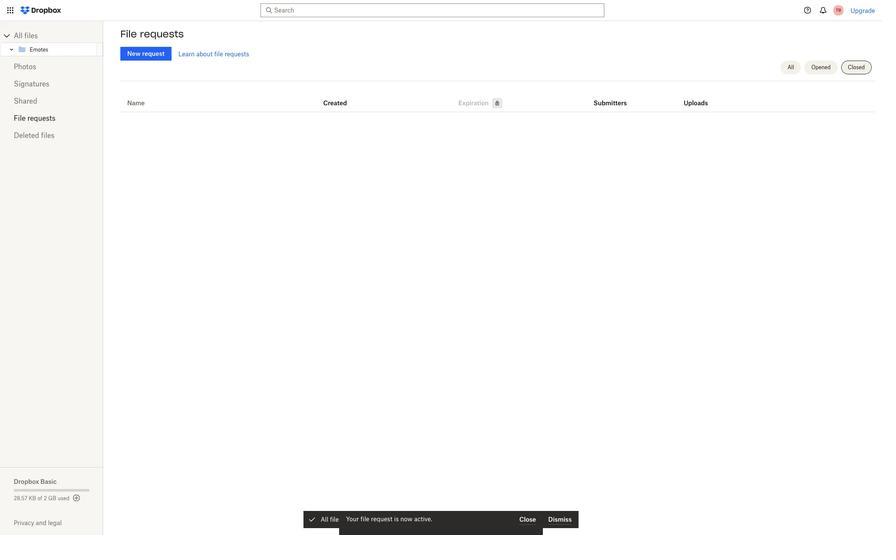 Task type: vqa. For each thing, say whether or not it's contained in the screenshot.
"files" inside All files link
yes



Task type: describe. For each thing, give the bounding box(es) containing it.
2
[[44, 496, 47, 502]]

deleted
[[14, 131, 39, 140]]

dropbox
[[14, 478, 39, 486]]

1 horizontal spatial file
[[120, 28, 137, 40]]

file inside alert
[[361, 516, 370, 523]]

deleted files link
[[14, 127, 89, 144]]

match
[[366, 516, 384, 524]]

new
[[127, 50, 141, 57]]

all files already match the naming convention. alert
[[304, 512, 579, 529]]

alert containing your file request is now active.
[[339, 512, 543, 536]]

photos
[[14, 62, 36, 71]]

request inside button
[[142, 50, 165, 57]]

convention.
[[420, 516, 453, 524]]

1 horizontal spatial requests
[[140, 28, 184, 40]]

all button
[[781, 61, 802, 74]]

opened
[[812, 64, 832, 71]]

close
[[520, 516, 537, 523]]

naming
[[397, 516, 418, 524]]

get more space image
[[71, 494, 82, 504]]

about
[[196, 50, 213, 57]]

the
[[386, 516, 395, 524]]

files for all files
[[24, 31, 38, 40]]

file inside file requests link
[[14, 114, 26, 123]]

privacy and legal link
[[14, 520, 103, 527]]

gb
[[48, 496, 56, 502]]

pro trial element
[[489, 98, 503, 108]]

28.57
[[14, 496, 27, 502]]

already
[[344, 516, 365, 524]]

2 column header from the left
[[684, 88, 719, 108]]

upgrade
[[851, 7, 876, 14]]

used
[[58, 496, 70, 502]]

1 column header from the left
[[594, 88, 629, 108]]

closed
[[849, 64, 866, 71]]

all for all files
[[14, 31, 23, 40]]

your file request is now active.
[[346, 516, 433, 523]]

dropbox basic
[[14, 478, 57, 486]]

your
[[346, 516, 359, 523]]

active.
[[415, 516, 433, 523]]

legal
[[48, 520, 62, 527]]

1 horizontal spatial file requests
[[120, 28, 184, 40]]



Task type: locate. For each thing, give the bounding box(es) containing it.
files left your
[[330, 516, 342, 524]]

requests up deleted files
[[27, 114, 56, 123]]

now
[[401, 516, 413, 523]]

all files link
[[14, 29, 103, 43]]

upgrade link
[[851, 7, 876, 14]]

file up new
[[120, 28, 137, 40]]

all left your
[[321, 516, 329, 524]]

kb
[[29, 496, 36, 502]]

of
[[38, 496, 42, 502]]

1 vertical spatial all
[[788, 64, 795, 71]]

0 vertical spatial request
[[142, 50, 165, 57]]

photos link
[[14, 58, 89, 75]]

files
[[24, 31, 38, 40], [41, 131, 55, 140], [330, 516, 342, 524]]

2 horizontal spatial files
[[330, 516, 342, 524]]

created
[[324, 99, 347, 107]]

all
[[14, 31, 23, 40], [788, 64, 795, 71], [321, 516, 329, 524]]

file
[[214, 50, 223, 57], [361, 516, 370, 523]]

request
[[142, 50, 165, 57], [371, 516, 393, 523]]

row
[[120, 84, 876, 112]]

signatures link
[[14, 75, 89, 93]]

closed button
[[842, 61, 873, 74]]

0 horizontal spatial requests
[[27, 114, 56, 123]]

global header element
[[0, 0, 883, 21]]

new request
[[127, 50, 165, 57]]

basic
[[40, 478, 57, 486]]

created button
[[324, 98, 347, 108]]

28.57 kb of 2 gb used
[[14, 496, 70, 502]]

1 horizontal spatial all
[[321, 516, 329, 524]]

1 vertical spatial request
[[371, 516, 393, 523]]

file requests up 'new request'
[[120, 28, 184, 40]]

close button
[[520, 515, 537, 525]]

name
[[127, 99, 145, 107]]

files down file requests link
[[41, 131, 55, 140]]

privacy and legal
[[14, 520, 62, 527]]

emotes
[[30, 46, 48, 53]]

all files
[[14, 31, 38, 40]]

all for all
[[788, 64, 795, 71]]

request left is at the bottom
[[371, 516, 393, 523]]

0 vertical spatial files
[[24, 31, 38, 40]]

0 horizontal spatial files
[[24, 31, 38, 40]]

alert
[[339, 512, 543, 536]]

file
[[120, 28, 137, 40], [14, 114, 26, 123]]

requests up 'new request'
[[140, 28, 184, 40]]

requests
[[140, 28, 184, 40], [225, 50, 249, 57], [27, 114, 56, 123]]

0 horizontal spatial file
[[214, 50, 223, 57]]

files inside alert
[[330, 516, 342, 524]]

0 horizontal spatial file requests
[[14, 114, 56, 123]]

0 horizontal spatial all
[[14, 31, 23, 40]]

files for all files already match the naming convention.
[[330, 516, 342, 524]]

request inside alert
[[371, 516, 393, 523]]

row containing name
[[120, 84, 876, 112]]

1 vertical spatial requests
[[225, 50, 249, 57]]

tb button
[[832, 3, 846, 17]]

new request button
[[120, 47, 172, 61]]

all inside alert
[[321, 516, 329, 524]]

all for all files already match the naming convention.
[[321, 516, 329, 524]]

all inside tree
[[14, 31, 23, 40]]

requests right about
[[225, 50, 249, 57]]

1 vertical spatial file
[[361, 516, 370, 523]]

1 vertical spatial file
[[14, 114, 26, 123]]

request right new
[[142, 50, 165, 57]]

files up emotes at the left top
[[24, 31, 38, 40]]

all up photos
[[14, 31, 23, 40]]

emotes link
[[18, 44, 95, 55]]

learn about file requests
[[179, 50, 249, 57]]

0 vertical spatial file
[[214, 50, 223, 57]]

2 vertical spatial all
[[321, 516, 329, 524]]

file right your
[[361, 516, 370, 523]]

2 vertical spatial files
[[330, 516, 342, 524]]

all left opened
[[788, 64, 795, 71]]

2 horizontal spatial all
[[788, 64, 795, 71]]

1 horizontal spatial column header
[[684, 88, 719, 108]]

privacy
[[14, 520, 34, 527]]

all files already match the naming convention.
[[321, 516, 453, 524]]

all files tree
[[1, 29, 103, 56]]

learn
[[179, 50, 195, 57]]

all inside button
[[788, 64, 795, 71]]

file right about
[[214, 50, 223, 57]]

0 horizontal spatial column header
[[594, 88, 629, 108]]

1 horizontal spatial request
[[371, 516, 393, 523]]

file down shared
[[14, 114, 26, 123]]

opened button
[[805, 61, 838, 74]]

2 horizontal spatial requests
[[225, 50, 249, 57]]

file requests up deleted files
[[14, 114, 56, 123]]

file requests link
[[14, 110, 89, 127]]

dropbox logo - go to the homepage image
[[17, 3, 64, 17]]

is
[[394, 516, 399, 523]]

tb
[[837, 7, 842, 13]]

1 vertical spatial files
[[41, 131, 55, 140]]

shared link
[[14, 93, 89, 110]]

1 horizontal spatial file
[[361, 516, 370, 523]]

Search in folder "Dropbox" text field
[[274, 6, 589, 15]]

0 horizontal spatial file
[[14, 114, 26, 123]]

files inside tree
[[24, 31, 38, 40]]

1 horizontal spatial files
[[41, 131, 55, 140]]

signatures
[[14, 80, 49, 88]]

learn about file requests link
[[179, 50, 249, 57]]

2 vertical spatial requests
[[27, 114, 56, 123]]

and
[[36, 520, 46, 527]]

0 vertical spatial file requests
[[120, 28, 184, 40]]

0 vertical spatial file
[[120, 28, 137, 40]]

0 vertical spatial all
[[14, 31, 23, 40]]

0 vertical spatial requests
[[140, 28, 184, 40]]

1 vertical spatial file requests
[[14, 114, 56, 123]]

files for deleted files
[[41, 131, 55, 140]]

0 horizontal spatial request
[[142, 50, 165, 57]]

deleted files
[[14, 131, 55, 140]]

file requests
[[120, 28, 184, 40], [14, 114, 56, 123]]

column header
[[594, 88, 629, 108], [684, 88, 719, 108]]

shared
[[14, 97, 37, 105]]



